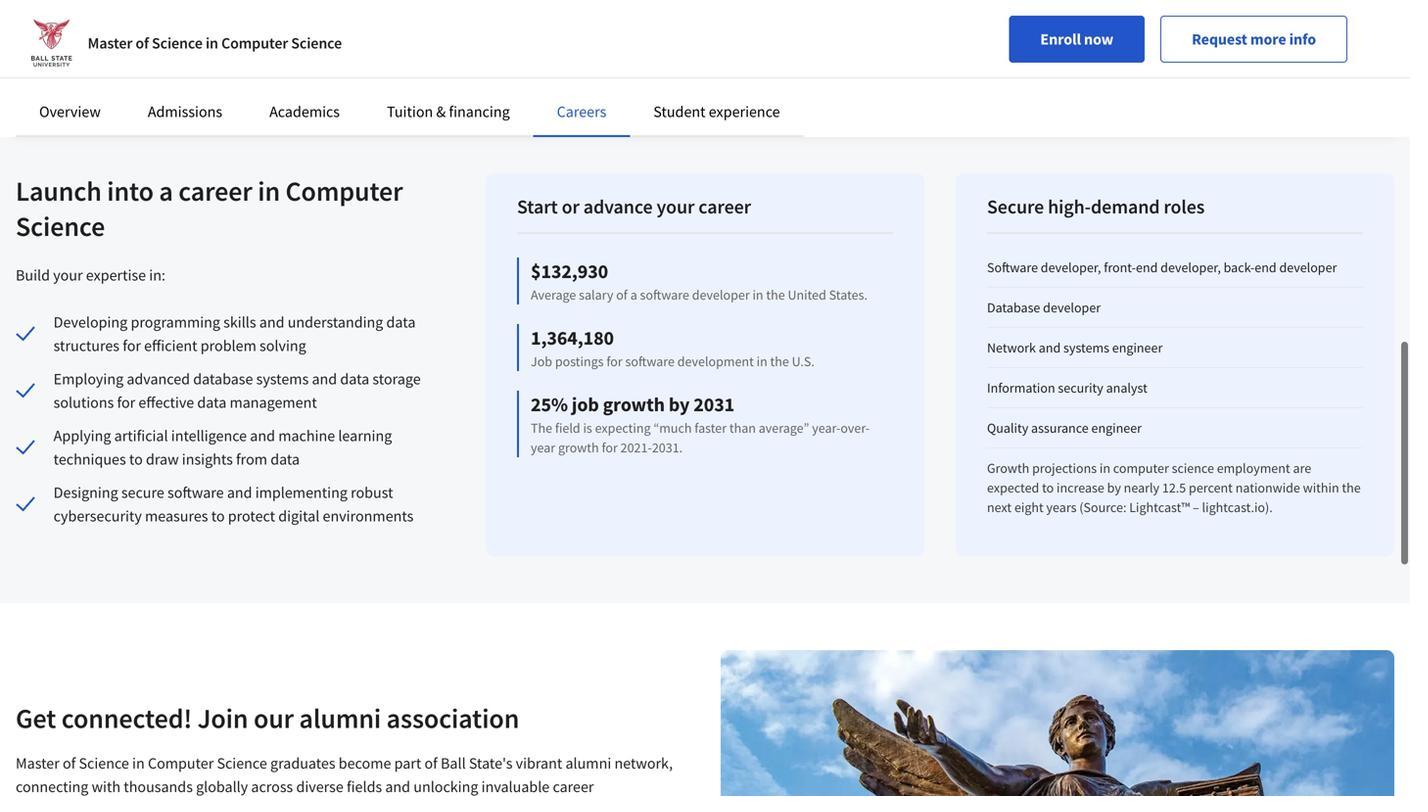 Task type: locate. For each thing, give the bounding box(es) containing it.
developer
[[1280, 259, 1337, 276], [692, 286, 750, 304], [1043, 299, 1101, 316]]

development
[[678, 353, 754, 370]]

in inside mastery in modern database systems and data storage, with the ability to efficiently manage and manipulate data
[[107, 11, 120, 30]]

1 horizontal spatial alumni
[[566, 754, 611, 773]]

2 vertical spatial software
[[168, 483, 224, 502]]

1 vertical spatial database
[[193, 369, 253, 389]]

computer for master of science in computer science
[[221, 33, 288, 53]]

complex
[[738, 11, 793, 30]]

the down mastery
[[85, 34, 106, 54]]

percent
[[1189, 479, 1233, 497]]

0 horizontal spatial developer,
[[1041, 259, 1101, 276]]

developer, up database developer
[[1041, 259, 1101, 276]]

career inside launch into a career in computer science
[[178, 174, 252, 208]]

computer up academics
[[221, 33, 288, 53]]

1 horizontal spatial by
[[1107, 479, 1121, 497]]

and inside employing advanced database systems and data storage solutions for effective data management
[[312, 369, 337, 389]]

data down machine
[[271, 450, 300, 469]]

software inside $132,930 average salary of a software developer in the united states.
[[640, 286, 689, 304]]

computer inside master of science in computer science graduates become part of ball state's vibrant alumni network, connecting with thousands globally across diverse fields and unlocking invaluable caree
[[148, 754, 214, 773]]

for inside 25% job growth by 2031 the field is expecting "much faster than average" year-over- year growth for 2021-2031.
[[602, 439, 618, 456]]

software up 1,364,180 job postings for software development in the u.s.
[[640, 286, 689, 304]]

to inside designing secure software and implementing robust cybersecurity measures to protect digital environments
[[211, 506, 225, 526]]

1 horizontal spatial career
[[699, 194, 751, 219]]

alumni inside master of science in computer science graduates become part of ball state's vibrant alumni network, connecting with thousands globally across diverse fields and unlocking invaluable caree
[[566, 754, 611, 773]]

1 vertical spatial your
[[53, 265, 83, 285]]

systems up the management
[[256, 369, 309, 389]]

0 vertical spatial by
[[669, 392, 690, 417]]

career down admissions
[[178, 174, 252, 208]]

1 vertical spatial engineer
[[1092, 419, 1142, 437]]

0 vertical spatial alumni
[[299, 701, 381, 735]]

your right build
[[53, 265, 83, 285]]

1 vertical spatial with
[[92, 777, 121, 796]]

career
[[178, 174, 252, 208], [699, 194, 751, 219]]

state's
[[469, 754, 513, 773]]

by inside growth projections in computer science employment are expected to increase by nearly 12.5 percent nationwide within the next eight years (source: lightcast™ – lightcast.io).
[[1107, 479, 1121, 497]]

vibrant
[[516, 754, 562, 773]]

eight
[[1015, 499, 1044, 516]]

with down mastery
[[52, 34, 81, 54]]

and up from
[[250, 426, 275, 446]]

faster
[[695, 419, 727, 437]]

database down problem
[[193, 369, 253, 389]]

ball
[[441, 754, 466, 773]]

and up "protect"
[[227, 483, 252, 502]]

mastery in modern database systems and data storage, with the ability to efficiently manage and manipulate data
[[52, 11, 429, 54]]

for inside skills in analyzing and interpreting complex datasets, and visualizing data for better understanding and decision making
[[614, 34, 632, 54]]

0 horizontal spatial alumni
[[299, 701, 381, 735]]

software
[[987, 259, 1038, 276]]

0 horizontal spatial developer
[[692, 286, 750, 304]]

from
[[236, 450, 267, 469]]

protect
[[228, 506, 275, 526]]

0 vertical spatial master
[[88, 33, 132, 53]]

by inside 25% job growth by 2031 the field is expecting "much faster than average" year-over- year growth for 2021-2031.
[[669, 392, 690, 417]]

developing programming skills and understanding data structures for efficient problem solving
[[54, 312, 416, 356]]

admissions
[[148, 102, 222, 121]]

skills
[[510, 11, 544, 30]]

admissions link
[[148, 102, 222, 121]]

growth down is
[[558, 439, 599, 456]]

master of science in computer science graduates become part of ball state's vibrant alumni network, connecting with thousands globally across diverse fields and unlocking invaluable caree
[[16, 754, 673, 796]]

1 vertical spatial software
[[625, 353, 675, 370]]

computer for master of science in computer science graduates become part of ball state's vibrant alumni network, connecting with thousands globally across diverse fields and unlocking invaluable caree
[[148, 754, 214, 773]]

environments
[[323, 506, 414, 526]]

25%
[[531, 392, 568, 417]]

the inside mastery in modern database systems and data storage, with the ability to efficiently manage and manipulate data
[[85, 34, 106, 54]]

the left united
[[766, 286, 785, 304]]

in up visualizing
[[547, 11, 560, 30]]

with inside master of science in computer science graduates become part of ball state's vibrant alumni network, connecting with thousands globally across diverse fields and unlocking invaluable caree
[[92, 777, 121, 796]]

your right advance
[[657, 194, 695, 219]]

interpreting
[[657, 11, 734, 30]]

1 vertical spatial understanding
[[288, 312, 383, 332]]

draw
[[146, 450, 179, 469]]

states.
[[829, 286, 868, 304]]

fields
[[347, 777, 382, 796]]

2021-
[[621, 439, 652, 456]]

1 developer, from the left
[[1041, 259, 1101, 276]]

data up intelligence
[[197, 393, 227, 412]]

to up years
[[1042, 479, 1054, 497]]

database
[[987, 299, 1041, 316]]

to inside mastery in modern database systems and data storage, with the ability to efficiently manage and manipulate data
[[153, 34, 167, 54]]

of up connecting
[[63, 754, 76, 773]]

0 vertical spatial your
[[657, 194, 695, 219]]

average
[[531, 286, 576, 304]]

of right salary
[[616, 286, 628, 304]]

understanding up solving
[[288, 312, 383, 332]]

digital
[[278, 506, 320, 526]]

launch into a career in computer science
[[16, 174, 403, 243]]

2 vertical spatial computer
[[148, 754, 214, 773]]

and inside master of science in computer science graduates become part of ball state's vibrant alumni network, connecting with thousands globally across diverse fields and unlocking invaluable caree
[[385, 777, 410, 796]]

in up thousands
[[132, 754, 145, 773]]

in up increase at the bottom right of the page
[[1100, 459, 1111, 477]]

for down expecting
[[602, 439, 618, 456]]

than
[[730, 419, 756, 437]]

build your expertise in:
[[16, 265, 165, 285]]

in left u.s.
[[757, 353, 768, 370]]

science inside launch into a career in computer science
[[16, 209, 105, 243]]

master inside master of science in computer science graduates become part of ball state's vibrant alumni network, connecting with thousands globally across diverse fields and unlocking invaluable caree
[[16, 754, 60, 773]]

developer, left back-
[[1161, 259, 1221, 276]]

2 developer, from the left
[[1161, 259, 1221, 276]]

thousands
[[124, 777, 193, 796]]

for left better
[[614, 34, 632, 54]]

and right network
[[1039, 339, 1061, 357]]

0 horizontal spatial by
[[669, 392, 690, 417]]

and down part
[[385, 777, 410, 796]]

to down artificial on the bottom left of page
[[129, 450, 143, 469]]

1 horizontal spatial developer,
[[1161, 259, 1221, 276]]

join
[[197, 701, 248, 735]]

and up solving
[[259, 312, 285, 332]]

next
[[987, 499, 1012, 516]]

developer up development
[[692, 286, 750, 304]]

expected
[[987, 479, 1040, 497]]

1 horizontal spatial growth
[[603, 392, 665, 417]]

0 horizontal spatial your
[[53, 265, 83, 285]]

network
[[987, 339, 1036, 357]]

increase
[[1057, 479, 1105, 497]]

within
[[1303, 479, 1340, 497]]

in left the "manage"
[[206, 33, 218, 53]]

1 horizontal spatial a
[[630, 286, 637, 304]]

secure
[[121, 483, 164, 502]]

with inside mastery in modern database systems and data storage, with the ability to efficiently manage and manipulate data
[[52, 34, 81, 54]]

1 horizontal spatial master
[[88, 33, 132, 53]]

0 vertical spatial growth
[[603, 392, 665, 417]]

the left u.s.
[[770, 353, 789, 370]]

for left efficient
[[123, 336, 141, 356]]

software left development
[[625, 353, 675, 370]]

0 horizontal spatial growth
[[558, 439, 599, 456]]

expecting
[[595, 419, 651, 437]]

engineer down analyst
[[1092, 419, 1142, 437]]

the
[[531, 419, 552, 437]]

growth up expecting
[[603, 392, 665, 417]]

1 vertical spatial growth
[[558, 439, 599, 456]]

alumni up become
[[299, 701, 381, 735]]

0 vertical spatial with
[[52, 34, 81, 54]]

1 horizontal spatial end
[[1255, 259, 1277, 276]]

database inside mastery in modern database systems and data storage, with the ability to efficiently manage and manipulate data
[[178, 11, 238, 30]]

by up (source:
[[1107, 479, 1121, 497]]

science up globally
[[217, 754, 267, 773]]

computer
[[221, 33, 288, 53], [286, 174, 403, 208], [148, 754, 214, 773]]

to inside applying artificial intelligence and machine learning techniques to draw insights from data
[[129, 450, 143, 469]]

growth
[[603, 392, 665, 417], [558, 439, 599, 456]]

designing
[[54, 483, 118, 502]]

systems up the "manage"
[[241, 11, 293, 30]]

0 horizontal spatial end
[[1136, 259, 1158, 276]]

with
[[52, 34, 81, 54], [92, 777, 121, 796]]

0 horizontal spatial with
[[52, 34, 81, 54]]

database developer
[[987, 299, 1101, 316]]

1 vertical spatial computer
[[286, 174, 403, 208]]

data down analyzing
[[582, 34, 611, 54]]

developer up network and systems engineer
[[1043, 299, 1101, 316]]

1 horizontal spatial your
[[657, 194, 695, 219]]

year
[[531, 439, 556, 456]]

0 vertical spatial understanding
[[678, 34, 774, 54]]

0 vertical spatial a
[[159, 174, 173, 208]]

association
[[387, 701, 519, 735]]

science down launch
[[16, 209, 105, 243]]

of inside $132,930 average salary of a software developer in the united states.
[[616, 286, 628, 304]]

for up artificial on the bottom left of page
[[117, 393, 135, 412]]

software up measures
[[168, 483, 224, 502]]

data up storage
[[386, 312, 416, 332]]

0 horizontal spatial a
[[159, 174, 173, 208]]

for right postings
[[607, 353, 623, 370]]

years
[[1047, 499, 1077, 516]]

with left thousands
[[92, 777, 121, 796]]

database up "master of science in computer science"
[[178, 11, 238, 30]]

understanding
[[678, 34, 774, 54], [288, 312, 383, 332]]

end
[[1136, 259, 1158, 276], [1255, 259, 1277, 276]]

the right within
[[1342, 479, 1361, 497]]

for inside 1,364,180 job postings for software development in the u.s.
[[607, 353, 623, 370]]

a inside launch into a career in computer science
[[159, 174, 173, 208]]

computer down academics
[[286, 174, 403, 208]]

2 horizontal spatial developer
[[1280, 259, 1337, 276]]

(source:
[[1080, 499, 1127, 516]]

systems up security
[[1064, 339, 1110, 357]]

master down mastery
[[88, 33, 132, 53]]

1 horizontal spatial with
[[92, 777, 121, 796]]

1 vertical spatial a
[[630, 286, 637, 304]]

1 vertical spatial master
[[16, 754, 60, 773]]

and inside 'developing programming skills and understanding data structures for efficient problem solving'
[[259, 312, 285, 332]]

master up connecting
[[16, 754, 60, 773]]

by
[[669, 392, 690, 417], [1107, 479, 1121, 497]]

employment
[[1217, 459, 1291, 477]]

1 vertical spatial alumni
[[566, 754, 611, 773]]

and down the complex
[[777, 34, 802, 54]]

of
[[136, 33, 149, 53], [616, 286, 628, 304], [63, 754, 76, 773], [425, 754, 438, 773]]

0 horizontal spatial understanding
[[288, 312, 383, 332]]

to left "protect"
[[211, 506, 225, 526]]

applying artificial intelligence and machine learning techniques to draw insights from data
[[54, 426, 392, 469]]

to down modern
[[153, 34, 167, 54]]

12.5
[[1163, 479, 1186, 497]]

student experience
[[654, 102, 780, 121]]

0 vertical spatial software
[[640, 286, 689, 304]]

a right into
[[159, 174, 173, 208]]

our
[[254, 701, 294, 735]]

0 vertical spatial database
[[178, 11, 238, 30]]

1,364,180
[[531, 326, 614, 350]]

programming
[[131, 312, 220, 332]]

systems inside employing advanced database systems and data storage solutions for effective data management
[[256, 369, 309, 389]]

academics
[[269, 102, 340, 121]]

systems
[[241, 11, 293, 30], [1064, 339, 1110, 357], [256, 369, 309, 389]]

efficiently
[[170, 34, 235, 54]]

network and systems engineer
[[987, 339, 1163, 357]]

software inside designing secure software and implementing robust cybersecurity measures to protect digital environments
[[168, 483, 224, 502]]

understanding down interpreting
[[678, 34, 774, 54]]

of left ball
[[425, 754, 438, 773]]

by up the "much
[[669, 392, 690, 417]]

science
[[152, 33, 203, 53], [291, 33, 342, 53], [16, 209, 105, 243], [79, 754, 129, 773], [217, 754, 267, 773]]

1 horizontal spatial understanding
[[678, 34, 774, 54]]

0 vertical spatial computer
[[221, 33, 288, 53]]

computer up thousands
[[148, 754, 214, 773]]

in left united
[[753, 286, 764, 304]]

and up the management
[[312, 369, 337, 389]]

enroll now
[[1041, 29, 1114, 49]]

high-
[[1048, 194, 1091, 219]]

1 vertical spatial by
[[1107, 479, 1121, 497]]

0 horizontal spatial master
[[16, 754, 60, 773]]

cybersecurity
[[54, 506, 142, 526]]

connected!
[[62, 701, 192, 735]]

master
[[88, 33, 132, 53], [16, 754, 60, 773]]

a right salary
[[630, 286, 637, 304]]

quality
[[987, 419, 1029, 437]]

engineer up analyst
[[1112, 339, 1163, 357]]

data up manipulate
[[325, 11, 354, 30]]

0 horizontal spatial career
[[178, 174, 252, 208]]

applying
[[54, 426, 111, 446]]

2 vertical spatial systems
[[256, 369, 309, 389]]

master of science in computer science
[[88, 33, 342, 53]]

alumni right vibrant
[[566, 754, 611, 773]]

a
[[159, 174, 173, 208], [630, 286, 637, 304]]

science right the "manage"
[[291, 33, 342, 53]]

for inside employing advanced database systems and data storage solutions for effective data management
[[117, 393, 135, 412]]

storage
[[373, 369, 421, 389]]

analyst
[[1106, 379, 1148, 397]]

in down academics
[[258, 174, 280, 208]]

developer right back-
[[1280, 259, 1337, 276]]

0 vertical spatial systems
[[241, 11, 293, 30]]

invaluable
[[482, 777, 550, 796]]

launch
[[16, 174, 102, 208]]

career up $132,930 average salary of a software developer in the united states.
[[699, 194, 751, 219]]

in up ability
[[107, 11, 120, 30]]

get
[[16, 701, 56, 735]]

is
[[583, 419, 592, 437]]

database inside employing advanced database systems and data storage solutions for effective data management
[[193, 369, 253, 389]]



Task type: vqa. For each thing, say whether or not it's contained in the screenshot.


Task type: describe. For each thing, give the bounding box(es) containing it.
and left storage,
[[297, 11, 322, 30]]

skills
[[223, 312, 256, 332]]

1 vertical spatial systems
[[1064, 339, 1110, 357]]

overview link
[[39, 102, 101, 121]]

measures
[[145, 506, 208, 526]]

1 end from the left
[[1136, 259, 1158, 276]]

security
[[1058, 379, 1104, 397]]

experience
[[709, 102, 780, 121]]

nationwide
[[1236, 479, 1301, 497]]

effective
[[139, 393, 194, 412]]

growth
[[987, 459, 1030, 477]]

solutions
[[54, 393, 114, 412]]

and right the "manage"
[[294, 34, 319, 54]]

science down connected! in the left of the page
[[79, 754, 129, 773]]

advance
[[583, 194, 653, 219]]

in inside skills in analyzing and interpreting complex datasets, and visualizing data for better understanding and decision making
[[547, 11, 560, 30]]

network,
[[615, 754, 673, 773]]

year-
[[812, 419, 841, 437]]

enroll
[[1041, 29, 1081, 49]]

of down modern
[[136, 33, 149, 53]]

developer inside $132,930 average salary of a software developer in the united states.
[[692, 286, 750, 304]]

software inside 1,364,180 job postings for software development in the u.s.
[[625, 353, 675, 370]]

learning
[[338, 426, 392, 446]]

storage,
[[357, 11, 409, 30]]

25% job growth by 2031 the field is expecting "much faster than average" year-over- year growth for 2021-2031.
[[531, 392, 870, 456]]

student experience link
[[654, 102, 780, 121]]

across
[[251, 777, 293, 796]]

–
[[1193, 499, 1200, 516]]

globally
[[196, 777, 248, 796]]

for inside 'developing programming skills and understanding data structures for efficient problem solving'
[[123, 336, 141, 356]]

data left storage
[[340, 369, 369, 389]]

and up better
[[628, 11, 653, 30]]

to inside growth projections in computer science employment are expected to increase by nearly 12.5 percent nationwide within the next eight years (source: lightcast™ – lightcast.io).
[[1042, 479, 1054, 497]]

and inside applying artificial intelligence and machine learning techniques to draw insights from data
[[250, 426, 275, 446]]

understanding inside skills in analyzing and interpreting complex datasets, and visualizing data for better understanding and decision making
[[678, 34, 774, 54]]

in inside launch into a career in computer science
[[258, 174, 280, 208]]

enroll now button
[[1009, 16, 1145, 63]]

in inside $132,930 average salary of a software developer in the united states.
[[753, 286, 764, 304]]

part
[[394, 754, 421, 773]]

expertise
[[86, 265, 146, 285]]

insights
[[182, 450, 233, 469]]

back-
[[1224, 259, 1255, 276]]

techniques
[[54, 450, 126, 469]]

or
[[562, 194, 580, 219]]

science down modern
[[152, 33, 203, 53]]

developing
[[54, 312, 128, 332]]

into
[[107, 174, 154, 208]]

a inside $132,930 average salary of a software developer in the united states.
[[630, 286, 637, 304]]

financing
[[449, 102, 510, 121]]

science
[[1172, 459, 1214, 477]]

employing
[[54, 369, 124, 389]]

computer inside launch into a career in computer science
[[286, 174, 403, 208]]

lightcast™
[[1130, 499, 1190, 516]]

get connected! join our alumni association
[[16, 701, 519, 735]]

connecting
[[16, 777, 89, 796]]

in inside 1,364,180 job postings for software development in the u.s.
[[757, 353, 768, 370]]

and inside designing secure software and implementing robust cybersecurity measures to protect digital environments
[[227, 483, 252, 502]]

artificial
[[114, 426, 168, 446]]

quality assurance engineer
[[987, 419, 1142, 437]]

graduates
[[270, 754, 336, 773]]

start
[[517, 194, 558, 219]]

data inside skills in analyzing and interpreting complex datasets, and visualizing data for better understanding and decision making
[[582, 34, 611, 54]]

the inside growth projections in computer science employment are expected to increase by nearly 12.5 percent nationwide within the next eight years (source: lightcast™ – lightcast.io).
[[1342, 479, 1361, 497]]

1,364,180 job postings for software development in the u.s.
[[531, 326, 815, 370]]

2031.
[[652, 439, 683, 456]]

build
[[16, 265, 50, 285]]

postings
[[555, 353, 604, 370]]

employing advanced database systems and data storage solutions for effective data management
[[54, 369, 421, 412]]

the inside $132,930 average salary of a software developer in the united states.
[[766, 286, 785, 304]]

diverse
[[296, 777, 344, 796]]

management
[[230, 393, 317, 412]]

0 vertical spatial engineer
[[1112, 339, 1163, 357]]

1 horizontal spatial developer
[[1043, 299, 1101, 316]]

start or advance your career
[[517, 194, 751, 219]]

nearly
[[1124, 479, 1160, 497]]

information security analyst
[[987, 379, 1148, 397]]

growth projections in computer science employment are expected to increase by nearly 12.5 percent nationwide within the next eight years (source: lightcast™ – lightcast.io).
[[987, 459, 1361, 516]]

efficient
[[144, 336, 197, 356]]

request more info
[[1192, 29, 1316, 49]]

problem
[[201, 336, 256, 356]]

$132,930
[[531, 259, 608, 284]]

$132,930 average salary of a software developer in the united states.
[[531, 259, 868, 304]]

visualizing
[[510, 34, 579, 54]]

lightcast.io).
[[1202, 499, 1273, 516]]

assurance
[[1031, 419, 1089, 437]]

tuition & financing
[[387, 102, 510, 121]]

implementing
[[255, 483, 348, 502]]

machine
[[278, 426, 335, 446]]

structures
[[54, 336, 119, 356]]

roles
[[1164, 194, 1205, 219]]

master for master of science in computer science
[[88, 33, 132, 53]]

better
[[636, 34, 675, 54]]

data inside applying artificial intelligence and machine learning techniques to draw insights from data
[[271, 450, 300, 469]]

master for master of science in computer science graduates become part of ball state's vibrant alumni network, connecting with thousands globally across diverse fields and unlocking invaluable caree
[[16, 754, 60, 773]]

understanding inside 'developing programming skills and understanding data structures for efficient problem solving'
[[288, 312, 383, 332]]

mastery
[[52, 11, 104, 30]]

united
[[788, 286, 827, 304]]

academics link
[[269, 102, 340, 121]]

the inside 1,364,180 job postings for software development in the u.s.
[[770, 353, 789, 370]]

analyzing
[[563, 11, 625, 30]]

data down storage,
[[400, 34, 429, 54]]

systems inside mastery in modern database systems and data storage, with the ability to efficiently manage and manipulate data
[[241, 11, 293, 30]]

request
[[1192, 29, 1248, 49]]

manage
[[238, 34, 291, 54]]

in inside master of science in computer science graduates become part of ball state's vibrant alumni network, connecting with thousands globally across diverse fields and unlocking invaluable caree
[[132, 754, 145, 773]]

more
[[1251, 29, 1287, 49]]

ball state university logo image
[[31, 20, 72, 67]]

ability
[[109, 34, 150, 54]]

in inside growth projections in computer science employment are expected to increase by nearly 12.5 percent nationwide within the next eight years (source: lightcast™ – lightcast.io).
[[1100, 459, 1111, 477]]

job
[[572, 392, 599, 417]]

2 end from the left
[[1255, 259, 1277, 276]]

tuition & financing link
[[387, 102, 510, 121]]

solving
[[260, 336, 306, 356]]

become
[[339, 754, 391, 773]]

and up decision
[[859, 11, 884, 30]]

data inside 'developing programming skills and understanding data structures for efficient problem solving'
[[386, 312, 416, 332]]



